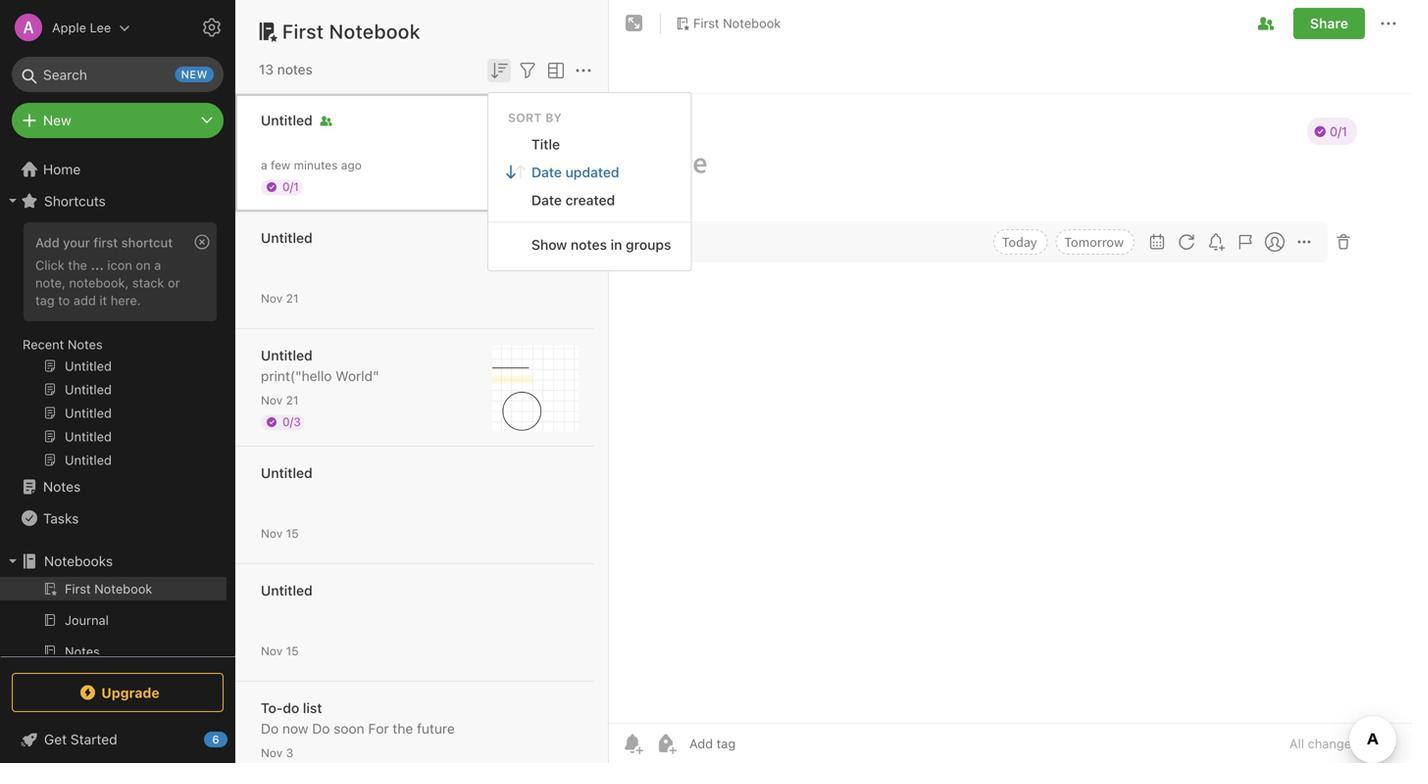 Task type: vqa. For each thing, say whether or not it's contained in the screenshot.
"13,"
no



Task type: describe. For each thing, give the bounding box(es) containing it.
2 15 from the top
[[286, 645, 299, 658]]

to-
[[261, 701, 283, 717]]

icon
[[107, 258, 132, 273]]

or
[[168, 275, 180, 290]]

notebook inside button
[[723, 16, 781, 30]]

Note Editor text field
[[609, 94, 1412, 724]]

notebooks link
[[0, 546, 227, 578]]

4 nov from the top
[[261, 645, 283, 658]]

3 nov from the top
[[261, 527, 283, 541]]

on
[[136, 258, 151, 273]]

a few minutes ago
[[261, 158, 362, 172]]

new
[[43, 112, 71, 128]]

add filters image
[[516, 59, 539, 82]]

future
[[417, 721, 455, 737]]

share
[[1310, 15, 1348, 31]]

untitled inside untitled print("hello world"
[[261, 348, 312, 364]]

ago
[[341, 158, 362, 172]]

to
[[58, 293, 70, 308]]

apple
[[52, 20, 86, 35]]

expand note image
[[623, 12, 646, 35]]

Search text field
[[25, 57, 210, 92]]

upgrade button
[[12, 674, 224, 713]]

4 untitled from the top
[[261, 465, 312, 481]]

all changes saved
[[1289, 737, 1396, 752]]

in
[[611, 237, 622, 253]]

stack
[[132, 275, 164, 290]]

View options field
[[539, 57, 568, 82]]

show notes in groups
[[531, 237, 671, 253]]

tag
[[35, 293, 55, 308]]

sort
[[508, 111, 542, 124]]

1 15 from the top
[[286, 527, 299, 541]]

Account field
[[0, 8, 131, 47]]

first notebook inside button
[[693, 16, 781, 30]]

started
[[70, 732, 117, 748]]

show notes in groups link
[[488, 231, 691, 259]]

note window element
[[609, 0, 1412, 764]]

first
[[93, 235, 118, 250]]

home
[[43, 161, 81, 177]]

here.
[[111, 293, 141, 308]]

Add filters field
[[516, 57, 539, 82]]

thumbnail image
[[492, 346, 579, 432]]

note,
[[35, 275, 66, 290]]

do
[[283, 701, 299, 717]]

shortcuts button
[[0, 185, 227, 217]]

first notebook inside note list element
[[282, 20, 421, 43]]

add
[[35, 235, 60, 250]]

1 21 from the top
[[286, 292, 299, 305]]

6
[[212, 734, 219, 747]]

get started
[[44, 732, 117, 748]]

first inside note list element
[[282, 20, 324, 43]]

2 nov from the top
[[261, 394, 283, 407]]

first notebook button
[[669, 10, 788, 37]]

settings image
[[200, 16, 224, 39]]

minutes
[[294, 158, 338, 172]]

a inside note list element
[[261, 158, 267, 172]]

notes link
[[0, 472, 227, 503]]

a inside icon on a note, notebook, stack or tag to add it here.
[[154, 258, 161, 273]]

for
[[368, 721, 389, 737]]

0/1
[[282, 180, 299, 194]]

2 do from the left
[[312, 721, 330, 737]]

...
[[91, 258, 104, 273]]

by
[[545, 111, 562, 124]]

note list element
[[235, 0, 609, 764]]

1 nov from the top
[[261, 292, 283, 305]]

5 untitled from the top
[[261, 583, 312, 599]]

it
[[99, 293, 107, 308]]

few
[[271, 158, 290, 172]]

3
[[286, 747, 293, 760]]

add a reminder image
[[621, 733, 644, 756]]

tasks button
[[0, 503, 227, 534]]

2 nov 21 from the top
[[261, 394, 299, 407]]

add your first shortcut
[[35, 235, 173, 250]]

0/3
[[282, 415, 301, 429]]



Task type: locate. For each thing, give the bounding box(es) containing it.
1 vertical spatial more actions image
[[572, 59, 595, 82]]

first right 'expand note' 'icon'
[[693, 16, 719, 30]]

2 nov 15 from the top
[[261, 645, 299, 658]]

world"
[[336, 368, 379, 384]]

1 vertical spatial nov 15
[[261, 645, 299, 658]]

nov 21 up 0/3
[[261, 394, 299, 407]]

date updated
[[531, 164, 619, 180]]

1 vertical spatial 21
[[286, 394, 299, 407]]

to-do list do now do soon for the future nov 3
[[261, 701, 455, 760]]

tree
[[0, 154, 235, 764]]

0 horizontal spatial the
[[68, 258, 87, 273]]

click to collapse image
[[228, 728, 243, 751]]

get
[[44, 732, 67, 748]]

notebooks
[[44, 554, 113, 570]]

1 group from the top
[[0, 217, 227, 480]]

1 horizontal spatial first
[[693, 16, 719, 30]]

notebook,
[[69, 275, 129, 290]]

0 horizontal spatial a
[[154, 258, 161, 273]]

the left the ...
[[68, 258, 87, 273]]

notes for show
[[571, 237, 607, 253]]

the inside group
[[68, 258, 87, 273]]

notes right 13
[[277, 61, 313, 77]]

a right on
[[154, 258, 161, 273]]

0 vertical spatial nov 15
[[261, 527, 299, 541]]

saved
[[1362, 737, 1396, 752]]

created
[[565, 192, 615, 208]]

tree containing home
[[0, 154, 235, 764]]

more actions image right share button
[[1377, 12, 1400, 35]]

notes
[[68, 337, 103, 352], [43, 479, 81, 495]]

21 up 0/3
[[286, 394, 299, 407]]

the inside to-do list do now do soon for the future nov 3
[[393, 721, 413, 737]]

untitled print("hello world"
[[261, 348, 379, 384]]

apple lee
[[52, 20, 111, 35]]

0 horizontal spatial more actions field
[[572, 57, 595, 82]]

1 vertical spatial group
[[0, 578, 227, 703]]

0 horizontal spatial do
[[261, 721, 279, 737]]

0 horizontal spatial first
[[282, 20, 324, 43]]

print("hello
[[261, 368, 332, 384]]

nov 15
[[261, 527, 299, 541], [261, 645, 299, 658]]

date created link
[[488, 186, 691, 214]]

0 vertical spatial date
[[531, 164, 562, 180]]

21
[[286, 292, 299, 305], [286, 394, 299, 407]]

more actions image
[[1377, 12, 1400, 35], [572, 59, 595, 82]]

0 vertical spatial 21
[[286, 292, 299, 305]]

the
[[68, 258, 87, 273], [393, 721, 413, 737]]

now
[[282, 721, 308, 737]]

Help and Learning task checklist field
[[0, 725, 235, 756]]

date for date updated
[[531, 164, 562, 180]]

1 untitled from the top
[[261, 112, 312, 128]]

15
[[286, 527, 299, 541], [286, 645, 299, 658]]

1 vertical spatial date
[[531, 192, 562, 208]]

1 horizontal spatial notes
[[571, 237, 607, 253]]

13
[[259, 61, 274, 77]]

1 horizontal spatial a
[[261, 158, 267, 172]]

list
[[303, 701, 322, 717]]

lee
[[90, 20, 111, 35]]

the right the for
[[393, 721, 413, 737]]

sort by
[[508, 111, 562, 124]]

add tag image
[[654, 733, 678, 756]]

0 vertical spatial a
[[261, 158, 267, 172]]

Add tag field
[[687, 736, 835, 753]]

notes left in
[[571, 237, 607, 253]]

notes inside the 'dropdown list' menu
[[571, 237, 607, 253]]

13 notes
[[259, 61, 313, 77]]

shortcut
[[121, 235, 173, 250]]

untitled
[[261, 112, 312, 128], [261, 230, 312, 246], [261, 348, 312, 364], [261, 465, 312, 481], [261, 583, 312, 599]]

date down date updated
[[531, 192, 562, 208]]

1 horizontal spatial more actions field
[[1377, 8, 1400, 39]]

do down list
[[312, 721, 330, 737]]

cell
[[0, 578, 227, 601]]

2 date from the top
[[531, 192, 562, 208]]

first notebook
[[693, 16, 781, 30], [282, 20, 421, 43]]

nov
[[261, 292, 283, 305], [261, 394, 283, 407], [261, 527, 283, 541], [261, 645, 283, 658], [261, 747, 283, 760]]

new button
[[12, 103, 224, 138]]

updated
[[565, 164, 619, 180]]

date
[[531, 164, 562, 180], [531, 192, 562, 208]]

notebook inside note list element
[[329, 20, 421, 43]]

nov inside to-do list do now do soon for the future nov 3
[[261, 747, 283, 760]]

click
[[35, 258, 64, 273]]

date updated link
[[488, 158, 691, 186]]

soon
[[334, 721, 364, 737]]

recent
[[23, 337, 64, 352]]

share button
[[1293, 8, 1365, 39]]

changes
[[1308, 737, 1358, 752]]

1 nov 15 from the top
[[261, 527, 299, 541]]

group
[[0, 217, 227, 480], [0, 578, 227, 703]]

shortcuts
[[44, 193, 106, 209]]

More actions field
[[1377, 8, 1400, 39], [572, 57, 595, 82]]

1 date from the top
[[531, 164, 562, 180]]

group containing add your first shortcut
[[0, 217, 227, 480]]

0 horizontal spatial notebook
[[329, 20, 421, 43]]

0 horizontal spatial first notebook
[[282, 20, 421, 43]]

click the ...
[[35, 258, 104, 273]]

0 vertical spatial notes
[[277, 61, 313, 77]]

0 horizontal spatial notes
[[277, 61, 313, 77]]

do down to-
[[261, 721, 279, 737]]

0 vertical spatial more actions field
[[1377, 8, 1400, 39]]

first inside button
[[693, 16, 719, 30]]

nov 21 up untitled print("hello world"
[[261, 292, 299, 305]]

1 vertical spatial nov 21
[[261, 394, 299, 407]]

more actions image inside the note window element
[[1377, 12, 1400, 35]]

title
[[531, 136, 560, 152]]

first up 13 notes
[[282, 20, 324, 43]]

0 vertical spatial the
[[68, 258, 87, 273]]

do
[[261, 721, 279, 737], [312, 721, 330, 737]]

groups
[[626, 237, 671, 253]]

1 horizontal spatial the
[[393, 721, 413, 737]]

recent notes
[[23, 337, 103, 352]]

date created
[[531, 192, 615, 208]]

0 vertical spatial nov 21
[[261, 292, 299, 305]]

1 vertical spatial notes
[[43, 479, 81, 495]]

expand notebooks image
[[5, 554, 21, 570]]

notes right recent
[[68, 337, 103, 352]]

notes up tasks at the left bottom
[[43, 479, 81, 495]]

show
[[531, 237, 567, 253]]

1 vertical spatial 15
[[286, 645, 299, 658]]

0 horizontal spatial more actions image
[[572, 59, 595, 82]]

2 group from the top
[[0, 578, 227, 703]]

5 nov from the top
[[261, 747, 283, 760]]

1 vertical spatial a
[[154, 258, 161, 273]]

3 untitled from the top
[[261, 348, 312, 364]]

new search field
[[25, 57, 214, 92]]

new
[[181, 68, 208, 81]]

notes inside group
[[68, 337, 103, 352]]

1 horizontal spatial notebook
[[723, 16, 781, 30]]

nov 21
[[261, 292, 299, 305], [261, 394, 299, 407]]

0 vertical spatial 15
[[286, 527, 299, 541]]

title link
[[488, 130, 691, 158]]

1 nov 21 from the top
[[261, 292, 299, 305]]

tasks
[[43, 511, 79, 527]]

more actions field right "view options" field
[[572, 57, 595, 82]]

1 vertical spatial more actions field
[[572, 57, 595, 82]]

1 vertical spatial the
[[393, 721, 413, 737]]

more actions image right "view options" field
[[572, 59, 595, 82]]

0 vertical spatial notes
[[68, 337, 103, 352]]

your
[[63, 235, 90, 250]]

Sort options field
[[487, 57, 511, 82]]

1 horizontal spatial do
[[312, 721, 330, 737]]

dropdown list menu
[[488, 130, 691, 259]]

date down title
[[531, 164, 562, 180]]

icon on a note, notebook, stack or tag to add it here.
[[35, 258, 180, 308]]

0 vertical spatial more actions image
[[1377, 12, 1400, 35]]

home link
[[0, 154, 235, 185]]

more actions field right share button
[[1377, 8, 1400, 39]]

date for date created
[[531, 192, 562, 208]]

2 untitled from the top
[[261, 230, 312, 246]]

all
[[1289, 737, 1304, 752]]

a left few
[[261, 158, 267, 172]]

more actions image inside note list element
[[572, 59, 595, 82]]

0 vertical spatial group
[[0, 217, 227, 480]]

a
[[261, 158, 267, 172], [154, 258, 161, 273]]

upgrade
[[101, 685, 160, 701]]

1 horizontal spatial first notebook
[[693, 16, 781, 30]]

notes inside note list element
[[277, 61, 313, 77]]

2 21 from the top
[[286, 394, 299, 407]]

1 horizontal spatial more actions image
[[1377, 12, 1400, 35]]

notes for 13
[[277, 61, 313, 77]]

1 do from the left
[[261, 721, 279, 737]]

notebook
[[723, 16, 781, 30], [329, 20, 421, 43]]

notes
[[277, 61, 313, 77], [571, 237, 607, 253]]

add
[[73, 293, 96, 308]]

1 vertical spatial notes
[[571, 237, 607, 253]]

21 up untitled print("hello world"
[[286, 292, 299, 305]]



